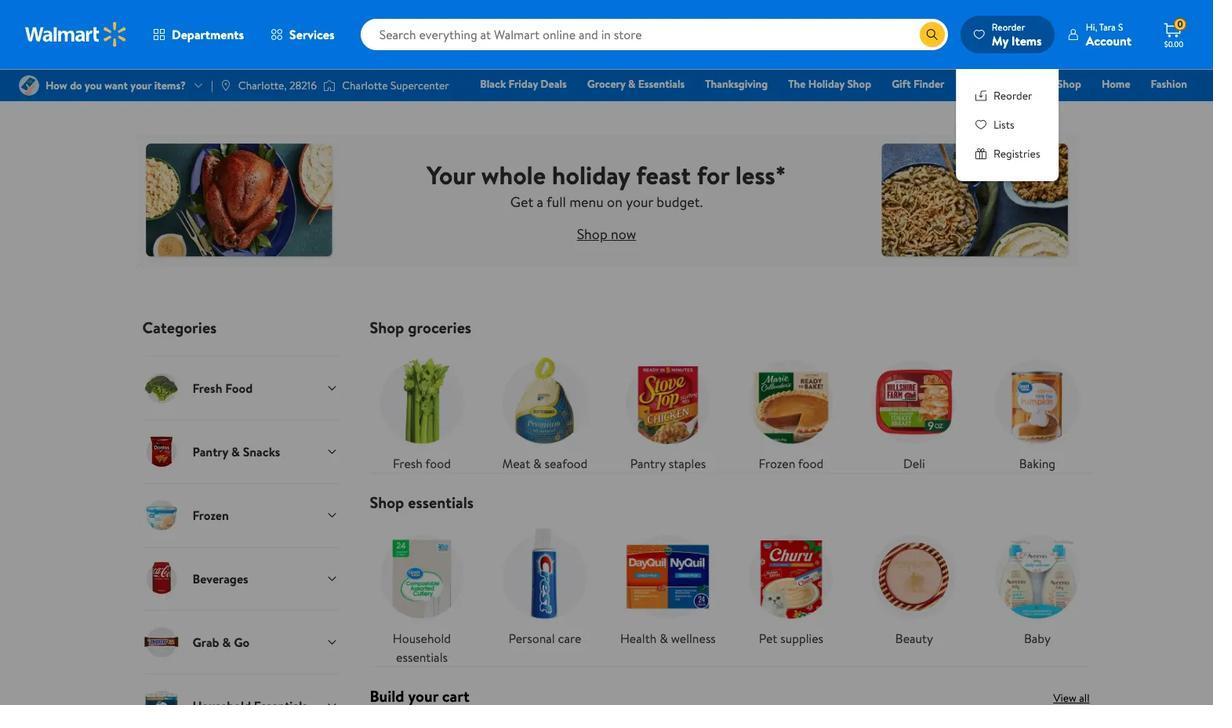 Task type: describe. For each thing, give the bounding box(es) containing it.
food for fresh food
[[426, 455, 451, 472]]

shop now link
[[577, 224, 637, 244]]

gift
[[892, 76, 912, 92]]

essentials for shop essentials
[[408, 492, 474, 513]]

household essentials link
[[370, 525, 474, 667]]

search icon image
[[927, 28, 939, 41]]

deli
[[904, 455, 926, 472]]

deli link
[[863, 350, 967, 473]]

electronics link
[[959, 75, 1026, 93]]

holiday
[[809, 76, 845, 92]]

shop right holiday
[[848, 76, 872, 92]]

toy
[[1039, 76, 1055, 92]]

baby
[[1025, 630, 1051, 647]]

gift finder
[[892, 76, 945, 92]]

lists link
[[975, 117, 1041, 133]]

less*
[[736, 157, 787, 192]]

fashion link
[[1145, 75, 1195, 93]]

tara
[[1100, 20, 1117, 33]]

full
[[547, 192, 566, 211]]

groceries
[[408, 317, 472, 338]]

thanksgiving link
[[699, 75, 776, 93]]

menu
[[570, 192, 604, 211]]

shop for now
[[577, 224, 608, 244]]

baking
[[1020, 455, 1056, 472]]

electronics
[[966, 76, 1019, 92]]

shop now
[[577, 224, 637, 244]]

pantry staples
[[631, 455, 706, 472]]

reorder my items
[[993, 20, 1043, 49]]

baking link
[[986, 350, 1090, 473]]

Search search field
[[361, 19, 949, 50]]

black
[[481, 76, 506, 92]]

food for frozen food
[[799, 455, 824, 472]]

one debit link
[[1061, 97, 1128, 115]]

frozen food
[[759, 455, 824, 472]]

pantry
[[631, 455, 666, 472]]

reorder for reorder
[[994, 88, 1033, 104]]

your
[[427, 157, 476, 192]]

finder
[[914, 76, 945, 92]]

meat & seafood
[[503, 455, 588, 472]]

fresh
[[393, 455, 423, 472]]

fresh food link
[[370, 350, 474, 473]]

the holiday shop link
[[782, 75, 879, 93]]

shop essentials
[[370, 492, 474, 513]]

the
[[789, 76, 806, 92]]

departments
[[172, 26, 244, 43]]

personal care link
[[493, 525, 598, 648]]

grocery & essentials
[[588, 76, 685, 92]]

home
[[1102, 76, 1131, 92]]

walmart+ link
[[1134, 97, 1195, 115]]

frozen
[[759, 455, 796, 472]]

budget.
[[657, 192, 703, 211]]

your whole holiday feast for less* get a full menu on your budget.
[[427, 157, 787, 211]]

reorder for reorder my items
[[993, 20, 1026, 33]]

frozen food link
[[740, 350, 844, 473]]

0
[[1178, 17, 1184, 31]]

hi,
[[1087, 20, 1098, 33]]

shop right toy
[[1058, 76, 1082, 92]]

care
[[558, 630, 582, 647]]

one debit
[[1068, 98, 1121, 114]]

services button
[[257, 16, 348, 53]]

shop groceries
[[370, 317, 472, 338]]

fresh food
[[393, 455, 451, 472]]

registries
[[994, 146, 1041, 162]]

fashion
[[1152, 76, 1188, 92]]

the holiday shop
[[789, 76, 872, 92]]

health & wellness link
[[616, 525, 721, 648]]

registry
[[1007, 98, 1047, 114]]

now
[[611, 224, 637, 244]]

black friday deals link
[[473, 75, 574, 93]]



Task type: vqa. For each thing, say whether or not it's contained in the screenshot.
the Personal care LINK at the bottom
yes



Task type: locate. For each thing, give the bounding box(es) containing it.
2 horizontal spatial &
[[660, 630, 668, 647]]

personal care
[[509, 630, 582, 647]]

essentials inside "household essentials"
[[396, 649, 448, 666]]

friday
[[509, 76, 538, 92]]

a
[[537, 192, 544, 211]]

0 vertical spatial essentials
[[408, 492, 474, 513]]

grocery & essentials link
[[581, 75, 692, 93]]

0 vertical spatial reorder
[[993, 20, 1026, 33]]

feast
[[637, 157, 691, 192]]

0 $0.00
[[1165, 17, 1184, 49]]

hi, tara s account
[[1087, 20, 1132, 49]]

your whole holiday feast for less. get a full menu on your budget. shop now. image
[[136, 133, 1078, 268]]

household
[[393, 630, 451, 647]]

whole
[[482, 157, 546, 192]]

pantry staples link
[[616, 350, 721, 473]]

0 horizontal spatial &
[[534, 455, 542, 472]]

items
[[1012, 32, 1043, 49]]

pet supplies link
[[740, 525, 844, 648]]

essentials down household
[[396, 649, 448, 666]]

& right "grocery"
[[628, 76, 636, 92]]

essentials
[[408, 492, 474, 513], [396, 649, 448, 666]]

essentials for household essentials
[[396, 649, 448, 666]]

holiday
[[552, 157, 630, 192]]

beauty
[[896, 630, 934, 647]]

list for shop groceries
[[361, 337, 1100, 473]]

meat & seafood link
[[493, 350, 598, 473]]

toy shop
[[1039, 76, 1082, 92]]

list
[[361, 337, 1100, 473], [361, 512, 1100, 667]]

lists
[[994, 117, 1015, 133]]

my
[[993, 32, 1009, 49]]

account
[[1087, 32, 1132, 49]]

pet
[[759, 630, 778, 647]]

& right health
[[660, 630, 668, 647]]

Walmart Site-Wide search field
[[361, 19, 949, 50]]

get
[[511, 192, 534, 211]]

one
[[1068, 98, 1091, 114]]

& for wellness
[[660, 630, 668, 647]]

2 food from the left
[[799, 455, 824, 472]]

0 vertical spatial &
[[628, 76, 636, 92]]

reorder inside reorder my items
[[993, 20, 1026, 33]]

essentials
[[639, 76, 685, 92]]

pet supplies
[[759, 630, 824, 647]]

shop left now
[[577, 224, 608, 244]]

shop for groceries
[[370, 317, 404, 338]]

registry link
[[1000, 97, 1054, 115]]

walmart+
[[1141, 98, 1188, 114]]

registries link
[[975, 146, 1041, 162]]

on
[[607, 192, 623, 211]]

baby link
[[986, 525, 1090, 648]]

0 horizontal spatial food
[[426, 455, 451, 472]]

deals
[[541, 76, 567, 92]]

debit
[[1094, 98, 1121, 114]]

health
[[621, 630, 657, 647]]

your
[[626, 192, 654, 211]]

s
[[1119, 20, 1124, 33]]

food right fresh
[[426, 455, 451, 472]]

thanksgiving
[[706, 76, 768, 92]]

grocery
[[588, 76, 626, 92]]

& for essentials
[[628, 76, 636, 92]]

list containing household essentials
[[361, 512, 1100, 667]]

shop
[[848, 76, 872, 92], [1058, 76, 1082, 92], [577, 224, 608, 244], [370, 317, 404, 338], [370, 492, 404, 513]]

fashion registry
[[1007, 76, 1188, 114]]

shop for essentials
[[370, 492, 404, 513]]

2 list from the top
[[361, 512, 1100, 667]]

supplies
[[781, 630, 824, 647]]

1 vertical spatial list
[[361, 512, 1100, 667]]

& for seafood
[[534, 455, 542, 472]]

meat
[[503, 455, 531, 472]]

1 horizontal spatial &
[[628, 76, 636, 92]]

home link
[[1095, 75, 1138, 93]]

reorder
[[993, 20, 1026, 33], [994, 88, 1033, 104]]

black friday deals
[[481, 76, 567, 92]]

list containing fresh food
[[361, 337, 1100, 473]]

1 list from the top
[[361, 337, 1100, 473]]

list for shop essentials
[[361, 512, 1100, 667]]

1 vertical spatial essentials
[[396, 649, 448, 666]]

departments button
[[140, 16, 257, 53]]

$0.00
[[1165, 38, 1184, 49]]

reorder link
[[975, 88, 1041, 104]]

gift finder link
[[885, 75, 952, 93]]

shop left 'groceries'
[[370, 317, 404, 338]]

1 horizontal spatial food
[[799, 455, 824, 472]]

0 vertical spatial list
[[361, 337, 1100, 473]]

1 food from the left
[[426, 455, 451, 472]]

toy shop link
[[1032, 75, 1089, 93]]

1 vertical spatial reorder
[[994, 88, 1033, 104]]

food right frozen
[[799, 455, 824, 472]]

&
[[628, 76, 636, 92], [534, 455, 542, 472], [660, 630, 668, 647]]

shop down fresh
[[370, 492, 404, 513]]

2 vertical spatial &
[[660, 630, 668, 647]]

& right meat
[[534, 455, 542, 472]]

wellness
[[671, 630, 716, 647]]

beauty link
[[863, 525, 967, 648]]

walmart image
[[25, 22, 127, 47]]

personal
[[509, 630, 555, 647]]

services
[[290, 26, 335, 43]]

essentials down fresh food
[[408, 492, 474, 513]]

for
[[697, 157, 730, 192]]

1 vertical spatial &
[[534, 455, 542, 472]]

staples
[[669, 455, 706, 472]]

household essentials
[[393, 630, 451, 666]]

seafood
[[545, 455, 588, 472]]

categories
[[142, 317, 217, 338]]



